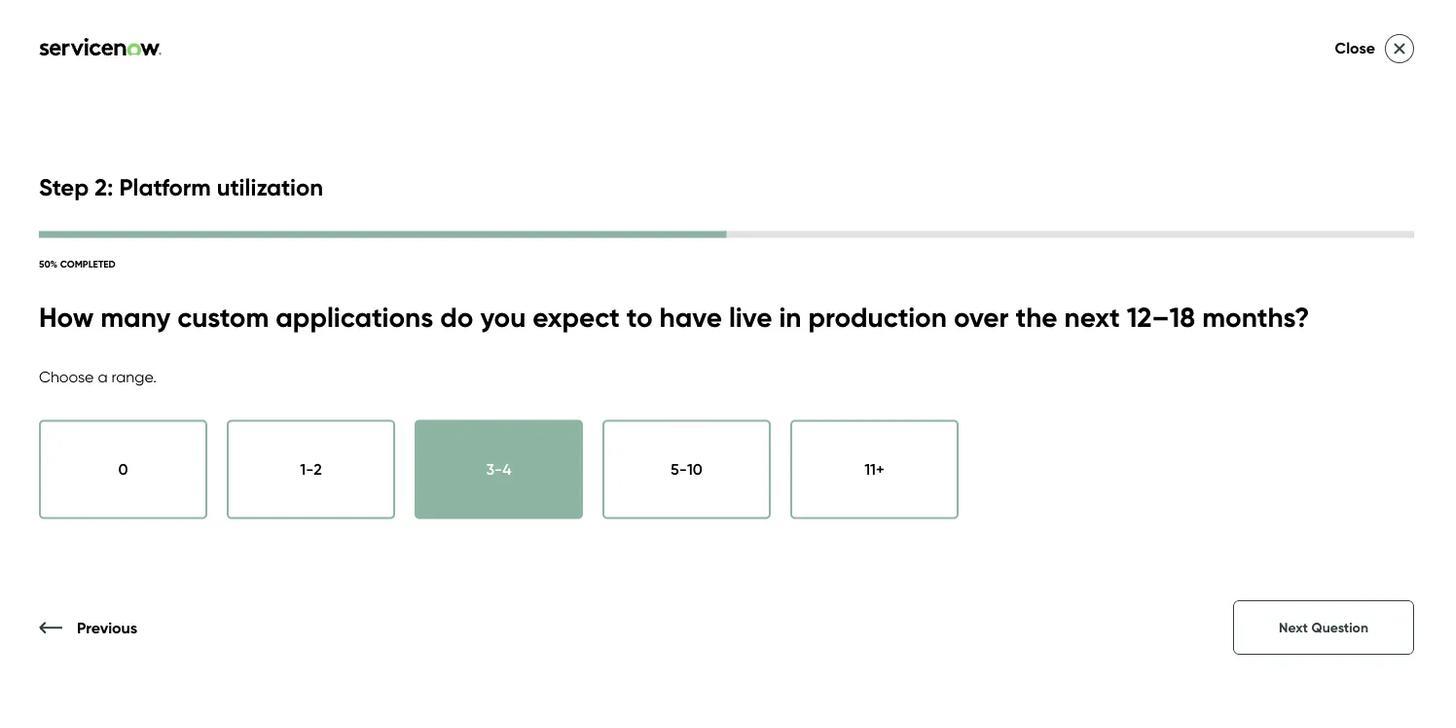 Task type: describe. For each thing, give the bounding box(es) containing it.
applications
[[276, 300, 433, 334]]

1-2
[[300, 460, 322, 479]]

have
[[660, 300, 722, 334]]

step
[[39, 172, 89, 202]]

custom
[[177, 300, 269, 334]]

need
[[1333, 458, 1369, 477]]

0 horizontal spatial you
[[480, 300, 526, 334]]

use
[[859, 458, 885, 477]]

1 horizontal spatial to
[[1094, 458, 1109, 477]]

establishes,
[[1100, 365, 1182, 384]]

a
[[98, 368, 108, 387]]

the inside use the platform team estimator to find out how many people you need to build you
[[889, 458, 913, 477]]

your servicenow® platform team establishes, maintains, and extends servicenow as
[[859, 365, 1453, 431]]

platform for team
[[917, 458, 976, 477]]

team inside servicenow platform team estimator
[[1320, 213, 1437, 271]]

3-4
[[486, 460, 512, 479]]

servicenow platform team estimator
[[859, 213, 1437, 332]]

people
[[1248, 458, 1299, 477]]

use the platform team estimator to find out how many people you need to build you
[[859, 458, 1453, 501]]

servicenow inside servicenow platform team estimator
[[859, 213, 1113, 271]]

estimator inside use the platform team estimator to find out how many people you need to build you
[[1023, 458, 1090, 477]]

completed
[[60, 258, 116, 270]]

50%
[[39, 258, 58, 270]]

1 horizontal spatial the
[[1016, 300, 1058, 334]]

next question link
[[1233, 601, 1414, 655]]

servicenow®
[[894, 365, 990, 384]]

in
[[779, 300, 802, 334]]

over
[[954, 300, 1009, 334]]

range.
[[112, 368, 157, 387]]

months?
[[1202, 300, 1310, 334]]

0
[[118, 460, 128, 479]]

your
[[859, 365, 890, 384]]

previous
[[77, 618, 137, 637]]

how
[[39, 300, 94, 334]]

how many custom applications do you expect to have live in production over the next 12–18 months?
[[39, 300, 1310, 334]]

expect
[[533, 300, 620, 334]]



Task type: vqa. For each thing, say whether or not it's contained in the screenshot.
ServiceNow within the Your Servicenow® Platform Team Establishes, Maintains, And Extends Servicenow As
yes



Task type: locate. For each thing, give the bounding box(es) containing it.
the
[[1016, 300, 1058, 334], [889, 458, 913, 477]]

servicenow inside your servicenow® platform team establishes, maintains, and extends servicenow as
[[1356, 365, 1439, 384]]

1 vertical spatial the
[[889, 458, 913, 477]]

platform inside servicenow platform team estimator
[[1125, 213, 1308, 271]]

0 vertical spatial many
[[101, 300, 171, 334]]

platform up months?
[[1125, 213, 1308, 271]]

you
[[480, 300, 526, 334], [1303, 458, 1329, 477], [1431, 458, 1453, 477]]

0 horizontal spatial team
[[980, 458, 1019, 477]]

2 horizontal spatial platform
[[1125, 213, 1308, 271]]

to left "find"
[[1094, 458, 1109, 477]]

to
[[627, 300, 653, 334], [1094, 458, 1109, 477], [1373, 458, 1388, 477]]

build
[[1392, 458, 1427, 477]]

as
[[1443, 365, 1453, 384]]

team
[[1320, 213, 1437, 271], [980, 458, 1019, 477]]

find
[[1113, 458, 1139, 477]]

and
[[1262, 365, 1291, 384]]

2 vertical spatial platform
[[917, 458, 976, 477]]

2
[[314, 460, 322, 479]]

1 vertical spatial team
[[980, 458, 1019, 477]]

1 vertical spatial servicenow
[[1356, 365, 1439, 384]]

1 horizontal spatial you
[[1303, 458, 1329, 477]]

extends
[[1295, 365, 1352, 384]]

0 vertical spatial the
[[1016, 300, 1058, 334]]

12–18
[[1127, 300, 1196, 334]]

2:
[[95, 172, 113, 202]]

1 vertical spatial platform
[[1125, 213, 1308, 271]]

choose
[[39, 368, 94, 387]]

platform inside use the platform team estimator to find out how many people you need to build you
[[917, 458, 976, 477]]

50% completed
[[39, 258, 116, 270]]

servicenow
[[859, 213, 1113, 271], [1356, 365, 1439, 384]]

platform right 2:
[[119, 172, 211, 202]]

4
[[503, 460, 512, 479]]

5-10
[[671, 460, 703, 479]]

platform
[[119, 172, 211, 202], [1125, 213, 1308, 271], [917, 458, 976, 477]]

platform
[[994, 365, 1054, 384]]

team
[[1058, 365, 1096, 384]]

0 vertical spatial estimator
[[859, 274, 1064, 332]]

live
[[729, 300, 772, 334]]

5-
[[671, 460, 687, 479]]

you right build
[[1431, 458, 1453, 477]]

team inside use the platform team estimator to find out how many people you need to build you
[[980, 458, 1019, 477]]

1 horizontal spatial team
[[1320, 213, 1437, 271]]

choose a range.
[[39, 368, 157, 387]]

the right "11+"
[[889, 458, 913, 477]]

production
[[808, 300, 947, 334]]

1 horizontal spatial many
[[1205, 458, 1245, 477]]

estimator up servicenow®
[[859, 274, 1064, 332]]

maintains,
[[1186, 365, 1259, 384]]

out
[[1143, 458, 1167, 477]]

2 horizontal spatial you
[[1431, 458, 1453, 477]]

many inside use the platform team estimator to find out how many people you need to build you
[[1205, 458, 1245, 477]]

1-
[[300, 460, 314, 479]]

1 vertical spatial estimator
[[1023, 458, 1090, 477]]

0 vertical spatial team
[[1320, 213, 1437, 271]]

0 horizontal spatial the
[[889, 458, 913, 477]]

do
[[440, 300, 473, 334]]

you left need
[[1303, 458, 1329, 477]]

you right do
[[480, 300, 526, 334]]

to left build
[[1373, 458, 1388, 477]]

close
[[1335, 39, 1376, 58]]

0 horizontal spatial many
[[101, 300, 171, 334]]

next question
[[1279, 620, 1369, 636]]

10
[[687, 460, 703, 479]]

1 horizontal spatial platform
[[917, 458, 976, 477]]

next
[[1065, 300, 1120, 334]]

0 horizontal spatial platform
[[119, 172, 211, 202]]

step 2: platform utilization
[[39, 172, 323, 202]]

the right over
[[1016, 300, 1058, 334]]

0 horizontal spatial servicenow
[[859, 213, 1113, 271]]

many up range.
[[101, 300, 171, 334]]

servicenow left as
[[1356, 365, 1439, 384]]

2 horizontal spatial to
[[1373, 458, 1388, 477]]

many
[[101, 300, 171, 334], [1205, 458, 1245, 477]]

1 horizontal spatial servicenow
[[1356, 365, 1439, 384]]

question
[[1312, 620, 1369, 636]]

many right how
[[1205, 458, 1245, 477]]

0 vertical spatial platform
[[119, 172, 211, 202]]

how
[[1171, 458, 1201, 477]]

11+
[[865, 460, 885, 479]]

estimator inside servicenow platform team estimator
[[859, 274, 1064, 332]]

platform right "11+"
[[917, 458, 976, 477]]

0 horizontal spatial to
[[627, 300, 653, 334]]

1 vertical spatial many
[[1205, 458, 1245, 477]]

servicenow up over
[[859, 213, 1113, 271]]

0 vertical spatial servicenow
[[859, 213, 1113, 271]]

next
[[1279, 620, 1308, 636]]

platform for utilization
[[119, 172, 211, 202]]

estimator
[[859, 274, 1064, 332], [1023, 458, 1090, 477]]

3-
[[486, 460, 503, 479]]

utilization
[[217, 172, 323, 202]]

to left have
[[627, 300, 653, 334]]

estimator left "find"
[[1023, 458, 1090, 477]]



